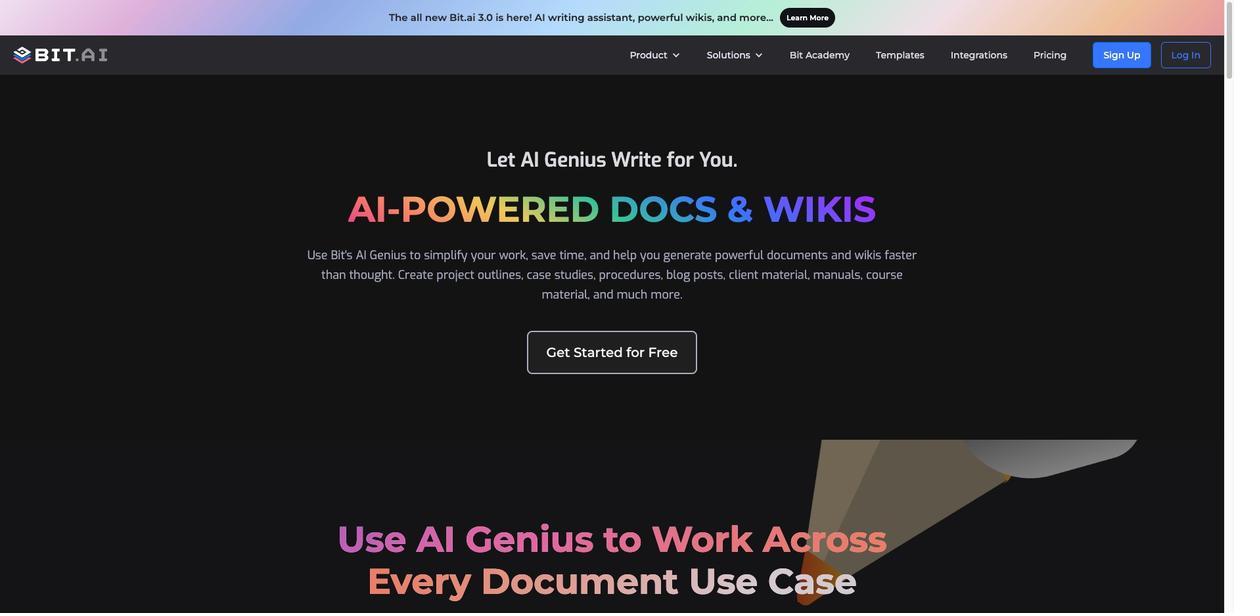 Task type: locate. For each thing, give the bounding box(es) containing it.
assistant,
[[587, 11, 635, 24]]

to
[[410, 248, 421, 264], [604, 519, 642, 562]]

log in link
[[1161, 42, 1211, 68]]

to inside "use ai genius to work across every document use case"
[[604, 519, 642, 562]]

2 image
[[754, 51, 764, 60]]

0 vertical spatial ai genius
[[521, 147, 606, 174]]

case
[[768, 561, 857, 604]]

use for use ai genius to work across every document use case
[[337, 519, 407, 562]]

for left free at bottom
[[627, 345, 645, 361]]

solutions
[[707, 49, 750, 61]]

1 vertical spatial to
[[604, 519, 642, 562]]

powerful up the product popup button
[[638, 11, 683, 24]]

case
[[527, 267, 551, 283]]

and
[[717, 11, 737, 24], [590, 248, 610, 264], [831, 248, 852, 264], [593, 287, 614, 303]]

simplify
[[424, 248, 468, 264]]

product
[[630, 49, 668, 61]]

powerful up client
[[715, 248, 764, 264]]

and left much
[[593, 287, 614, 303]]

powerful
[[638, 11, 683, 24], [715, 248, 764, 264]]

studies,
[[555, 267, 596, 283]]

course
[[866, 267, 903, 283]]

in
[[1192, 49, 1201, 61]]

0 horizontal spatial powerful
[[638, 11, 683, 24]]

navigation
[[617, 35, 1224, 75]]

ai genius for use
[[417, 519, 594, 562]]

1 horizontal spatial powerful
[[715, 248, 764, 264]]

material, down "documents" on the right of page
[[762, 267, 810, 283]]

to inside use bit's ai genius to simplify your work, save time, and help you generate powerful documents and wikis faster than thought. create project outlines, case studies, procedures, blog posts, client material, manuals, course material, and much more.
[[410, 248, 421, 264]]

integrations
[[951, 49, 1008, 61]]

0 horizontal spatial for
[[627, 345, 645, 361]]

document
[[481, 561, 679, 604]]

pricing link
[[1021, 35, 1080, 75]]

ai
[[356, 248, 367, 264]]

all
[[411, 11, 422, 24]]

log
[[1172, 49, 1189, 61]]

1 horizontal spatial use
[[337, 519, 407, 562]]

documents
[[767, 248, 828, 264]]

and left the help
[[590, 248, 610, 264]]

ai-powered docs & wikis
[[348, 188, 876, 231]]

every
[[367, 561, 471, 604]]

use bit's ai genius to simplify your work, save time, and help you generate powerful documents and wikis faster than thought. create project outlines, case studies, procedures, blog posts, client material, manuals, course material, and much more.
[[307, 248, 917, 303]]

help
[[613, 248, 637, 264]]

1 vertical spatial material,
[[542, 287, 590, 303]]

sign
[[1104, 49, 1125, 61]]

ai writing
[[535, 11, 585, 24]]

sign up
[[1104, 49, 1141, 61]]

started
[[574, 345, 623, 361]]

than
[[321, 267, 346, 283]]

material,
[[762, 267, 810, 283], [542, 287, 590, 303]]

use inside use bit's ai genius to simplify your work, save time, and help you generate powerful documents and wikis faster than thought. create project outlines, case studies, procedures, blog posts, client material, manuals, course material, and much more.
[[307, 248, 328, 264]]

1 vertical spatial ai genius
[[417, 519, 594, 562]]

create
[[398, 267, 433, 283]]

ai genius
[[521, 147, 606, 174], [417, 519, 594, 562]]

time,
[[560, 248, 587, 264]]

1 horizontal spatial for
[[667, 147, 694, 174]]

the
[[389, 11, 408, 24]]

1 vertical spatial powerful
[[715, 248, 764, 264]]

bit academy link
[[777, 35, 863, 75]]

1 vertical spatial for
[[627, 345, 645, 361]]

procedures,
[[599, 267, 663, 283]]

for left you. at the top right of page
[[667, 147, 694, 174]]

manuals,
[[813, 267, 863, 283]]

1 horizontal spatial to
[[604, 519, 642, 562]]

material, down 'studies,'
[[542, 287, 590, 303]]

banner
[[0, 35, 1224, 75]]

pricing
[[1034, 49, 1067, 61]]

let ai genius write for you.
[[487, 147, 738, 174]]

use
[[307, 248, 328, 264], [337, 519, 407, 562], [689, 561, 758, 604]]

ai genius inside "use ai genius to work across every document use case"
[[417, 519, 594, 562]]

more
[[810, 13, 829, 22]]

you.
[[699, 147, 738, 174]]

sign up link
[[1093, 42, 1151, 68]]

templates link
[[863, 35, 938, 75]]

0 horizontal spatial to
[[410, 248, 421, 264]]

for
[[667, 147, 694, 174], [627, 345, 645, 361]]

0 vertical spatial for
[[667, 147, 694, 174]]

1 horizontal spatial material,
[[762, 267, 810, 283]]

bit
[[790, 49, 803, 61]]

and right wikis,
[[717, 11, 737, 24]]

learn more
[[787, 13, 829, 22]]

docs & wikis
[[610, 188, 876, 231]]

much
[[617, 287, 648, 303]]

you
[[640, 248, 660, 264]]

solutions button
[[694, 35, 777, 75]]

work
[[652, 519, 753, 562]]

0 vertical spatial to
[[410, 248, 421, 264]]

0 horizontal spatial use
[[307, 248, 328, 264]]



Task type: vqa. For each thing, say whether or not it's contained in the screenshot.
the Product
yes



Task type: describe. For each thing, give the bounding box(es) containing it.
is
[[496, 11, 504, 24]]

use for use bit's ai genius to simplify your work, save time, and help you generate powerful documents and wikis faster than thought. create project outlines, case studies, procedures, blog posts, client material, manuals, course material, and much more.
[[307, 248, 328, 264]]

get started for free
[[547, 345, 678, 361]]

free
[[648, 345, 678, 361]]

ai-
[[348, 188, 401, 231]]

2 horizontal spatial use
[[689, 561, 758, 604]]

3.0
[[478, 11, 493, 24]]

client
[[729, 267, 759, 283]]

outlines,
[[478, 267, 524, 283]]

let
[[487, 147, 515, 174]]

0 horizontal spatial material,
[[542, 287, 590, 303]]

faster
[[885, 248, 917, 264]]

0 vertical spatial powerful
[[638, 11, 683, 24]]

more...
[[739, 11, 774, 24]]

write
[[611, 147, 662, 174]]

academy
[[806, 49, 850, 61]]

bit's
[[331, 248, 353, 264]]

learn
[[787, 13, 808, 22]]

use ai genius to work across every document use case
[[337, 519, 887, 604]]

new
[[425, 11, 447, 24]]

here!
[[506, 11, 532, 24]]

powerful inside use bit's ai genius to simplify your work, save time, and help you generate powerful documents and wikis faster than thought. create project outlines, case studies, procedures, blog posts, client material, manuals, course material, and much more.
[[715, 248, 764, 264]]

integrations link
[[938, 35, 1021, 75]]

ai genius for let
[[521, 147, 606, 174]]

get
[[547, 345, 570, 361]]

the all new bit.ai 3.0 is here! ai writing assistant, powerful wikis, and more...
[[389, 11, 774, 24]]

0 vertical spatial material,
[[762, 267, 810, 283]]

blog
[[666, 267, 690, 283]]

across
[[763, 519, 887, 562]]

work,
[[499, 248, 528, 264]]

navigation containing product
[[617, 35, 1224, 75]]

generate
[[663, 248, 712, 264]]

bit.ai
[[450, 11, 476, 24]]

powered
[[401, 188, 600, 231]]

and up manuals, on the top
[[831, 248, 852, 264]]

learn more link
[[780, 8, 835, 28]]

templates
[[876, 49, 925, 61]]

get started for free link
[[527, 331, 698, 375]]

wikis
[[855, 248, 882, 264]]

your
[[471, 248, 496, 264]]

product button
[[617, 35, 694, 75]]

more.
[[651, 287, 683, 303]]

2 image
[[671, 51, 681, 60]]

up
[[1127, 49, 1141, 61]]

bit academy
[[790, 49, 850, 61]]

project
[[437, 267, 474, 283]]

posts,
[[693, 267, 726, 283]]

log in
[[1172, 49, 1201, 61]]

genius
[[370, 248, 406, 264]]

thought.
[[349, 267, 395, 283]]

wikis,
[[686, 11, 714, 24]]

save
[[532, 248, 556, 264]]

banner containing product
[[0, 35, 1224, 75]]



